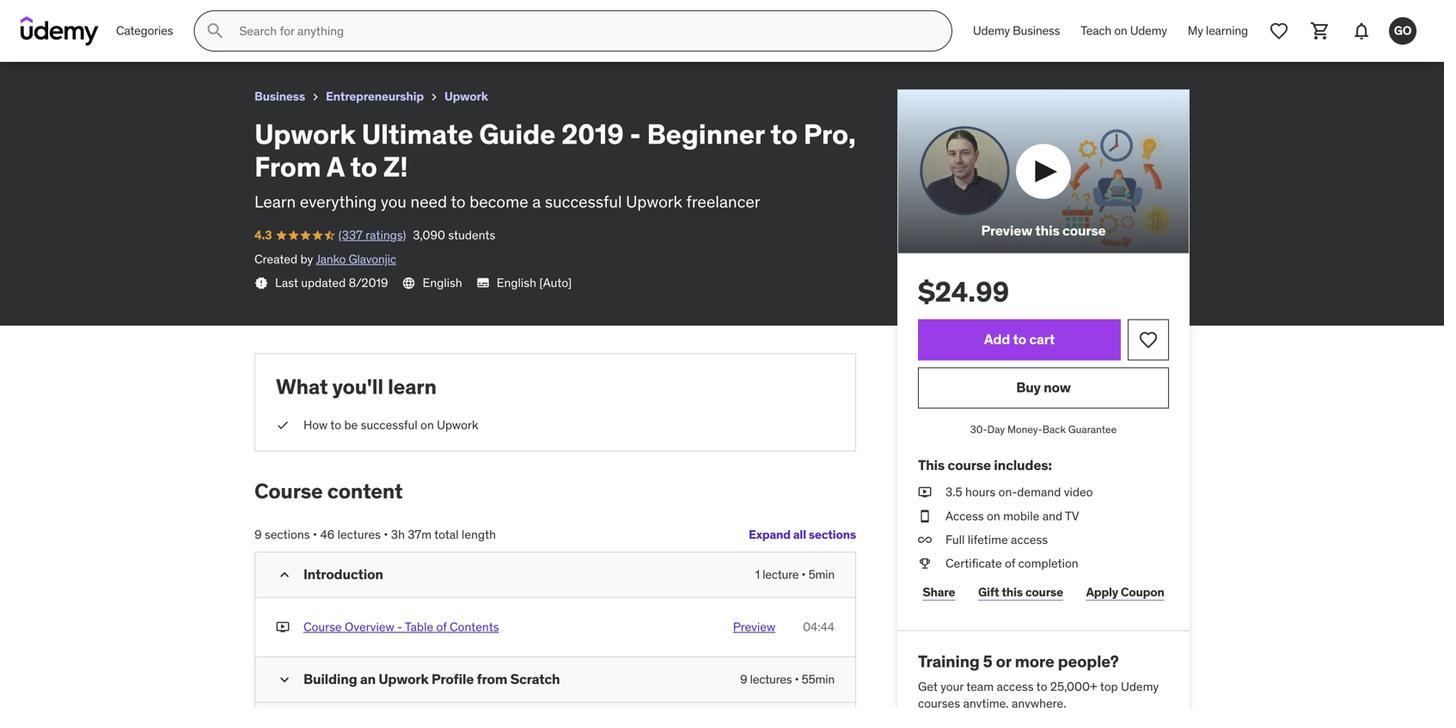 Task type: locate. For each thing, give the bounding box(es) containing it.
a up everything
[[327, 150, 344, 184]]

top
[[1100, 679, 1118, 694]]

1 vertical spatial -
[[630, 117, 641, 151]]

english right closed captions icon
[[497, 275, 536, 290]]

apply coupon
[[1086, 585, 1164, 600]]

add to cart
[[984, 331, 1055, 348]]

building
[[303, 670, 357, 688]]

ultimate inside upwork ultimate guide 2019 - beginner to pro, from a to z! learn everything you need to become a successful upwork freelancer
[[362, 117, 473, 151]]

an
[[360, 670, 376, 688]]

0 vertical spatial 9
[[254, 527, 262, 542]]

0 horizontal spatial xsmall image
[[276, 619, 290, 636]]

course left the overview at the left bottom of page
[[303, 619, 342, 635]]

- for upwork ultimate guide 2019 - beginner to pro, from a to z! learn everything you need to become a successful upwork freelancer
[[630, 117, 641, 151]]

on for teach
[[1114, 23, 1127, 38]]

• left 46 on the left bottom of the page
[[313, 527, 317, 542]]

1 vertical spatial pro,
[[803, 117, 856, 151]]

3,090 down the upwork ultimate guide 2019 - beginner to pro, from a to z!
[[126, 30, 158, 45]]

how to be successful on upwork
[[303, 417, 478, 433]]

access
[[1011, 532, 1048, 547], [997, 679, 1034, 694]]

ultimate
[[68, 7, 124, 25], [362, 117, 473, 151]]

guide left submit search icon
[[127, 7, 166, 25]]

1 horizontal spatial 3,090
[[413, 228, 445, 243]]

full
[[946, 532, 965, 547]]

1 horizontal spatial sections
[[809, 527, 856, 542]]

2019
[[169, 7, 201, 25], [561, 117, 624, 151]]

2 horizontal spatial on
[[1114, 23, 1127, 38]]

to inside training 5 or more people? get your team access to 25,000+ top udemy courses anytime, anywhere.
[[1036, 679, 1047, 694]]

your
[[941, 679, 964, 694]]

guide down upwork link
[[479, 117, 556, 151]]

course inside button
[[303, 619, 342, 635]]

learn
[[254, 191, 296, 212]]

profile
[[432, 670, 474, 688]]

preview down the 1
[[733, 619, 775, 635]]

xsmall image up share on the bottom
[[918, 555, 932, 572]]

1 vertical spatial course
[[948, 456, 991, 474]]

last updated 8/2019
[[275, 275, 388, 290]]

udemy business
[[973, 23, 1060, 38]]

business inside udemy business link
[[1013, 23, 1060, 38]]

1 horizontal spatial students
[[448, 228, 495, 243]]

9 for 9 sections • 46 lectures • 3h 37m total length
[[254, 527, 262, 542]]

1 horizontal spatial guide
[[479, 117, 556, 151]]

you
[[381, 191, 407, 212]]

1 horizontal spatial ratings)
[[366, 228, 406, 243]]

xsmall image left the full
[[918, 532, 932, 548]]

of down full lifetime access
[[1005, 556, 1015, 571]]

1 vertical spatial a
[[327, 150, 344, 184]]

xsmall image
[[427, 90, 441, 104], [918, 484, 932, 501], [276, 619, 290, 636]]

pro, inside upwork ultimate guide 2019 - beginner to pro, from a to z! learn everything you need to become a successful upwork freelancer
[[803, 117, 856, 151]]

xsmall image down this
[[918, 484, 932, 501]]

xsmall image left upwork link
[[427, 90, 441, 104]]

successful
[[545, 191, 622, 212], [361, 417, 418, 433]]

lectures left 55min
[[750, 672, 792, 687]]

1
[[755, 567, 760, 583]]

add
[[984, 331, 1010, 348]]

(337 up janko glavonjic link
[[338, 228, 363, 243]]

upwork ultimate guide 2019 - beginner to pro, from a to z!
[[14, 7, 399, 25]]

0 vertical spatial 3,090
[[126, 30, 158, 45]]

small image
[[276, 671, 293, 688]]

students down the upwork ultimate guide 2019 - beginner to pro, from a to z!
[[161, 30, 208, 45]]

1 vertical spatial successful
[[361, 417, 418, 433]]

this inside button
[[1035, 222, 1060, 239]]

2 sections from the left
[[265, 527, 310, 542]]

0 horizontal spatial sections
[[265, 527, 310, 542]]

anywhere.
[[1012, 696, 1066, 708]]

1 horizontal spatial pro,
[[803, 117, 856, 151]]

last
[[275, 275, 298, 290]]

2 horizontal spatial -
[[630, 117, 641, 151]]

3.5 hours on-demand video
[[946, 485, 1093, 500]]

entrepreneurship
[[326, 89, 424, 104]]

1 vertical spatial xsmall image
[[918, 484, 932, 501]]

successful right a
[[545, 191, 622, 212]]

access down or
[[997, 679, 1034, 694]]

english for english [auto]
[[497, 275, 536, 290]]

guarantee
[[1068, 423, 1117, 436]]

preview inside button
[[981, 222, 1032, 239]]

0 vertical spatial business
[[1013, 23, 1060, 38]]

0 horizontal spatial 9
[[254, 527, 262, 542]]

0 vertical spatial this
[[1035, 222, 1060, 239]]

0 vertical spatial access
[[1011, 532, 1048, 547]]

0 vertical spatial guide
[[127, 7, 166, 25]]

2019 inside upwork ultimate guide 2019 - beginner to pro, from a to z! learn everything you need to become a successful upwork freelancer
[[561, 117, 624, 151]]

course inside button
[[1062, 222, 1106, 239]]

• left the '5min'
[[802, 567, 806, 583]]

courses
[[918, 696, 960, 708]]

z! inside upwork ultimate guide 2019 - beginner to pro, from a to z! learn everything you need to become a successful upwork freelancer
[[383, 150, 408, 184]]

sections right the all
[[809, 527, 856, 542]]

1 vertical spatial preview
[[733, 619, 775, 635]]

3,090 students down need
[[413, 228, 495, 243]]

4.3
[[14, 30, 31, 45], [254, 228, 272, 243]]

1 vertical spatial ultimate
[[362, 117, 473, 151]]

guide inside upwork ultimate guide 2019 - beginner to pro, from a to z! learn everything you need to become a successful upwork freelancer
[[479, 117, 556, 151]]

more
[[1015, 651, 1054, 672]]

0 vertical spatial students
[[161, 30, 208, 45]]

0 vertical spatial on
[[1114, 23, 1127, 38]]

on for access
[[987, 508, 1000, 524]]

categories
[[116, 23, 173, 38]]

access down the mobile at the right bottom
[[1011, 532, 1048, 547]]

9 left 46 on the left bottom of the page
[[254, 527, 262, 542]]

0 vertical spatial ultimate
[[68, 7, 124, 25]]

0 vertical spatial a
[[358, 7, 367, 25]]

1 horizontal spatial successful
[[545, 191, 622, 212]]

0 vertical spatial z!
[[387, 7, 399, 25]]

1 vertical spatial 3,090
[[413, 228, 445, 243]]

on up full lifetime access
[[987, 508, 1000, 524]]

1 vertical spatial of
[[436, 619, 447, 635]]

1 vertical spatial this
[[1002, 585, 1023, 600]]

1 vertical spatial guide
[[479, 117, 556, 151]]

beginner
[[212, 7, 272, 25], [647, 117, 765, 151]]

students down become
[[448, 228, 495, 243]]

mobile
[[1003, 508, 1040, 524]]

Search for anything text field
[[236, 16, 931, 46]]

successful right be
[[361, 417, 418, 433]]

get
[[918, 679, 938, 694]]

2 english from the left
[[497, 275, 536, 290]]

1 horizontal spatial english
[[497, 275, 536, 290]]

to
[[275, 7, 289, 25], [370, 7, 384, 25], [770, 117, 798, 151], [350, 150, 377, 184], [451, 191, 466, 212], [1013, 331, 1026, 348], [330, 417, 341, 433], [1036, 679, 1047, 694]]

1 vertical spatial students
[[448, 228, 495, 243]]

2 vertical spatial course
[[1025, 585, 1063, 600]]

1 horizontal spatial -
[[397, 619, 402, 635]]

and
[[1042, 508, 1063, 524]]

1 vertical spatial access
[[997, 679, 1034, 694]]

1 horizontal spatial lectures
[[750, 672, 792, 687]]

xsmall image left how
[[276, 417, 290, 434]]

1 vertical spatial ratings)
[[366, 228, 406, 243]]

0 vertical spatial (337 ratings)
[[51, 30, 119, 45]]

1 vertical spatial z!
[[383, 150, 408, 184]]

0 vertical spatial 4.3
[[14, 30, 31, 45]]

9 left 55min
[[740, 672, 747, 687]]

0 vertical spatial -
[[204, 7, 209, 25]]

people?
[[1058, 651, 1119, 672]]

0 horizontal spatial this
[[1002, 585, 1023, 600]]

0 vertical spatial preview
[[981, 222, 1032, 239]]

a up entrepreneurship
[[358, 7, 367, 25]]

from for upwork ultimate guide 2019 - beginner to pro, from a to z!
[[321, 7, 355, 25]]

(337
[[51, 30, 76, 45], [338, 228, 363, 243]]

• left 55min
[[795, 672, 799, 687]]

of right table
[[436, 619, 447, 635]]

0 horizontal spatial successful
[[361, 417, 418, 433]]

2 vertical spatial xsmall image
[[276, 619, 290, 636]]

2 vertical spatial on
[[987, 508, 1000, 524]]

0 vertical spatial lectures
[[337, 527, 381, 542]]

1 english from the left
[[423, 275, 462, 290]]

3,090 down need
[[413, 228, 445, 243]]

2 vertical spatial -
[[397, 619, 402, 635]]

• for 1 lecture • 5min
[[802, 567, 806, 583]]

1 horizontal spatial 2019
[[561, 117, 624, 151]]

0 horizontal spatial business
[[254, 89, 305, 104]]

0 horizontal spatial a
[[327, 150, 344, 184]]

1 horizontal spatial 3,090 students
[[413, 228, 495, 243]]

1 vertical spatial course
[[303, 619, 342, 635]]

from inside upwork ultimate guide 2019 - beginner to pro, from a to z! learn everything you need to become a successful upwork freelancer
[[254, 150, 321, 184]]

a for upwork ultimate guide 2019 - beginner to pro, from a to z! learn everything you need to become a successful upwork freelancer
[[327, 150, 344, 184]]

0 horizontal spatial 3,090 students
[[126, 30, 208, 45]]

course up 46 on the left bottom of the page
[[254, 478, 323, 504]]

0 vertical spatial from
[[321, 7, 355, 25]]

xsmall image left last
[[254, 276, 268, 290]]

1 horizontal spatial ultimate
[[362, 117, 473, 151]]

on down learn
[[420, 417, 434, 433]]

1 vertical spatial 3,090 students
[[413, 228, 495, 243]]

a
[[532, 191, 541, 212]]

0 horizontal spatial pro,
[[292, 7, 318, 25]]

english right "course language" image on the top left of the page
[[423, 275, 462, 290]]

1 horizontal spatial preview
[[981, 222, 1032, 239]]

0 horizontal spatial ratings)
[[78, 30, 119, 45]]

1 horizontal spatial (337 ratings)
[[338, 228, 406, 243]]

freelancer
[[686, 191, 760, 212]]

this for gift
[[1002, 585, 1023, 600]]

on right teach
[[1114, 23, 1127, 38]]

25,000+
[[1050, 679, 1097, 694]]

gift
[[978, 585, 999, 600]]

my learning link
[[1177, 10, 1258, 52]]

(337 left categories dropdown button on the left top of the page
[[51, 30, 76, 45]]

1 horizontal spatial on
[[987, 508, 1000, 524]]

add to cart button
[[918, 319, 1121, 360]]

2019 for upwork ultimate guide 2019 - beginner to pro, from a to z!
[[169, 7, 201, 25]]

1 horizontal spatial (337
[[338, 228, 363, 243]]

course overview - table of contents button
[[303, 619, 499, 636]]

this
[[1035, 222, 1060, 239], [1002, 585, 1023, 600]]

- inside button
[[397, 619, 402, 635]]

0 horizontal spatial (337
[[51, 30, 76, 45]]

buy now button
[[918, 367, 1169, 409]]

course for course overview - table of contents
[[303, 619, 342, 635]]

become
[[470, 191, 528, 212]]

1 vertical spatial on
[[420, 417, 434, 433]]

pro, for upwork ultimate guide 2019 - beginner to pro, from a to z! learn everything you need to become a successful upwork freelancer
[[803, 117, 856, 151]]

share button
[[918, 576, 960, 610]]

1 sections from the left
[[809, 527, 856, 542]]

0 vertical spatial 2019
[[169, 7, 201, 25]]

expand
[[749, 527, 791, 542]]

1 vertical spatial (337 ratings)
[[338, 228, 406, 243]]

0 horizontal spatial -
[[204, 7, 209, 25]]

preview for preview
[[733, 619, 775, 635]]

0 horizontal spatial preview
[[733, 619, 775, 635]]

1 vertical spatial business
[[254, 89, 305, 104]]

0 horizontal spatial ultimate
[[68, 7, 124, 25]]

$24.99
[[918, 274, 1009, 309]]

beginner inside upwork ultimate guide 2019 - beginner to pro, from a to z! learn everything you need to become a successful upwork freelancer
[[647, 117, 765, 151]]

udemy image
[[21, 16, 99, 46]]

xsmall image left access
[[918, 508, 932, 525]]

0 horizontal spatial english
[[423, 275, 462, 290]]

1 vertical spatial 9
[[740, 672, 747, 687]]

guide for upwork ultimate guide 2019 - beginner to pro, from a to z! learn everything you need to become a successful upwork freelancer
[[479, 117, 556, 151]]

pro,
[[292, 7, 318, 25], [803, 117, 856, 151]]

lecture
[[763, 567, 799, 583]]

submit search image
[[205, 21, 226, 41]]

1 horizontal spatial business
[[1013, 23, 1060, 38]]

0 vertical spatial course
[[1062, 222, 1106, 239]]

course for gift this course
[[1025, 585, 1063, 600]]

sections
[[809, 527, 856, 542], [265, 527, 310, 542]]

a inside upwork ultimate guide 2019 - beginner to pro, from a to z! learn everything you need to become a successful upwork freelancer
[[327, 150, 344, 184]]

5
[[983, 651, 992, 672]]

3,090 students
[[126, 30, 208, 45], [413, 228, 495, 243]]

this course includes:
[[918, 456, 1052, 474]]

lifetime
[[968, 532, 1008, 547]]

xsmall image down small image
[[276, 619, 290, 636]]

xsmall image
[[309, 90, 322, 104], [254, 276, 268, 290], [276, 417, 290, 434], [918, 508, 932, 525], [918, 532, 932, 548], [918, 555, 932, 572]]

introduction
[[303, 566, 383, 583]]

course language image
[[402, 276, 416, 290]]

access inside training 5 or more people? get your team access to 25,000+ top udemy courses anytime, anywhere.
[[997, 679, 1034, 694]]

of
[[1005, 556, 1015, 571], [436, 619, 447, 635]]

need
[[411, 191, 447, 212]]

0 horizontal spatial on
[[420, 417, 434, 433]]

3.5
[[946, 485, 962, 500]]

lectures right 46 on the left bottom of the page
[[337, 527, 381, 542]]

3,090 students down the upwork ultimate guide 2019 - beginner to pro, from a to z!
[[126, 30, 208, 45]]

course
[[254, 478, 323, 504], [303, 619, 342, 635]]

1 horizontal spatial beginner
[[647, 117, 765, 151]]

0 horizontal spatial beginner
[[212, 7, 272, 25]]

shopping cart with 0 items image
[[1310, 21, 1331, 41]]

teach
[[1081, 23, 1111, 38]]

preview up $24.99
[[981, 222, 1032, 239]]

46
[[320, 527, 335, 542]]

0 vertical spatial pro,
[[292, 7, 318, 25]]

1 vertical spatial from
[[254, 150, 321, 184]]

1 horizontal spatial of
[[1005, 556, 1015, 571]]

1 horizontal spatial a
[[358, 7, 367, 25]]

0 horizontal spatial 2019
[[169, 7, 201, 25]]

1 horizontal spatial this
[[1035, 222, 1060, 239]]

udemy
[[973, 23, 1010, 38], [1130, 23, 1167, 38], [1121, 679, 1159, 694]]

z! up you
[[383, 150, 408, 184]]

- for upwork ultimate guide 2019 - beginner to pro, from a to z!
[[204, 7, 209, 25]]

1 vertical spatial (337
[[338, 228, 363, 243]]

demand
[[1017, 485, 1061, 500]]

1 horizontal spatial 9
[[740, 672, 747, 687]]

xsmall image for how
[[276, 417, 290, 434]]

wishlist image
[[1269, 21, 1289, 41]]

- inside upwork ultimate guide 2019 - beginner to pro, from a to z! learn everything you need to become a successful upwork freelancer
[[630, 117, 641, 151]]

z! up entrepreneurship
[[387, 7, 399, 25]]

sections left 46 on the left bottom of the page
[[265, 527, 310, 542]]

on
[[1114, 23, 1127, 38], [420, 417, 434, 433], [987, 508, 1000, 524]]

table
[[405, 619, 433, 635]]

0 vertical spatial successful
[[545, 191, 622, 212]]

0 vertical spatial beginner
[[212, 7, 272, 25]]



Task type: vqa. For each thing, say whether or not it's contained in the screenshot.
The in Intro to ChatGPT: The Essential Skills for Getting Started
no



Task type: describe. For each thing, give the bounding box(es) containing it.
training 5 or more people? get your team access to 25,000+ top udemy courses anytime, anywhere.
[[918, 651, 1159, 708]]

on-
[[999, 485, 1017, 500]]

you'll
[[332, 374, 383, 400]]

to inside add to cart button
[[1013, 331, 1026, 348]]

preview for preview this course
[[981, 222, 1032, 239]]

certificate
[[946, 556, 1002, 571]]

english [auto]
[[497, 275, 572, 290]]

go
[[1394, 23, 1412, 38]]

guide for upwork ultimate guide 2019 - beginner to pro, from a to z!
[[127, 7, 166, 25]]

• left 3h 37m
[[384, 527, 388, 542]]

teach on udemy link
[[1070, 10, 1177, 52]]

created
[[254, 251, 298, 267]]

janko glavonjic link
[[316, 251, 396, 267]]

course overview - table of contents
[[303, 619, 499, 635]]

z! for upwork ultimate guide 2019 - beginner to pro, from a to z! learn everything you need to become a successful upwork freelancer
[[383, 150, 408, 184]]

buy
[[1016, 379, 1041, 396]]

2019 for upwork ultimate guide 2019 - beginner to pro, from a to z! learn everything you need to become a successful upwork freelancer
[[561, 117, 624, 151]]

ultimate for upwork ultimate guide 2019 - beginner to pro, from a to z! learn everything you need to become a successful upwork freelancer
[[362, 117, 473, 151]]

udemy business link
[[963, 10, 1070, 52]]

business link
[[254, 86, 305, 107]]

preview this course button
[[897, 89, 1190, 254]]

sections inside dropdown button
[[809, 527, 856, 542]]

0 vertical spatial xsmall image
[[427, 90, 441, 104]]

pro, for upwork ultimate guide 2019 - beginner to pro, from a to z!
[[292, 7, 318, 25]]

learn
[[388, 374, 437, 400]]

beginner for upwork ultimate guide 2019 - beginner to pro, from a to z!
[[212, 7, 272, 25]]

xsmall image for last
[[254, 276, 268, 290]]

share
[[923, 585, 955, 600]]

total
[[434, 527, 459, 542]]

certificate of completion
[[946, 556, 1078, 571]]

team
[[966, 679, 994, 694]]

from for upwork ultimate guide 2019 - beginner to pro, from a to z! learn everything you need to become a successful upwork freelancer
[[254, 150, 321, 184]]

coupon
[[1121, 585, 1164, 600]]

back
[[1042, 423, 1066, 436]]

ultimate for upwork ultimate guide 2019 - beginner to pro, from a to z!
[[68, 7, 124, 25]]

expand all sections
[[749, 527, 856, 542]]

course content
[[254, 478, 403, 504]]

small image
[[276, 567, 293, 584]]

z! for upwork ultimate guide 2019 - beginner to pro, from a to z!
[[387, 7, 399, 25]]

2 horizontal spatial xsmall image
[[918, 484, 932, 501]]

30-day money-back guarantee
[[970, 423, 1117, 436]]

gift this course
[[978, 585, 1063, 600]]

completion
[[1018, 556, 1078, 571]]

0 horizontal spatial 4.3
[[14, 30, 31, 45]]

xsmall image for access
[[918, 508, 932, 525]]

0 horizontal spatial students
[[161, 30, 208, 45]]

beginner for upwork ultimate guide 2019 - beginner to pro, from a to z! learn everything you need to become a successful upwork freelancer
[[647, 117, 765, 151]]

closed captions image
[[476, 276, 490, 290]]

1 vertical spatial lectures
[[750, 672, 792, 687]]

xsmall image for full
[[918, 532, 932, 548]]

tv
[[1065, 508, 1079, 524]]

course for preview this course
[[1062, 222, 1106, 239]]

this for preview
[[1035, 222, 1060, 239]]

glavonjic
[[349, 251, 396, 267]]

all
[[793, 527, 806, 542]]

my learning
[[1188, 23, 1248, 38]]

categories button
[[106, 10, 183, 52]]

learning
[[1206, 23, 1248, 38]]

janko
[[316, 251, 346, 267]]

access
[[946, 508, 984, 524]]

buy now
[[1016, 379, 1071, 396]]

length
[[462, 527, 496, 542]]

how
[[303, 417, 328, 433]]

gift this course link
[[974, 576, 1068, 610]]

anytime,
[[963, 696, 1009, 708]]

content
[[327, 478, 403, 504]]

course for course content
[[254, 478, 323, 504]]

xsmall image right business link
[[309, 90, 322, 104]]

successful inside upwork ultimate guide 2019 - beginner to pro, from a to z! learn everything you need to become a successful upwork freelancer
[[545, 191, 622, 212]]

full lifetime access
[[946, 532, 1048, 547]]

contents
[[450, 619, 499, 635]]

go link
[[1382, 10, 1423, 52]]

9 lectures • 55min
[[740, 672, 835, 687]]

teach on udemy
[[1081, 23, 1167, 38]]

1 lecture • 5min
[[755, 567, 835, 583]]

everything
[[300, 191, 377, 212]]

• for 9 lectures • 55min
[[795, 672, 799, 687]]

8/2019
[[349, 275, 388, 290]]

hours
[[965, 485, 996, 500]]

apply coupon button
[[1082, 576, 1169, 610]]

english for english
[[423, 275, 462, 290]]

5min
[[809, 567, 835, 583]]

now
[[1044, 379, 1071, 396]]

0 vertical spatial ratings)
[[78, 30, 119, 45]]

what you'll learn
[[276, 374, 437, 400]]

video
[[1064, 485, 1093, 500]]

1 horizontal spatial 4.3
[[254, 228, 272, 243]]

a for upwork ultimate guide 2019 - beginner to pro, from a to z!
[[358, 7, 367, 25]]

be
[[344, 417, 358, 433]]

9 for 9 lectures • 55min
[[740, 672, 747, 687]]

xsmall image for certificate
[[918, 555, 932, 572]]

udemy inside training 5 or more people? get your team access to 25,000+ top udemy courses anytime, anywhere.
[[1121, 679, 1159, 694]]

cart
[[1029, 331, 1055, 348]]

training
[[918, 651, 980, 672]]

55min
[[802, 672, 835, 687]]

this
[[918, 456, 945, 474]]

what
[[276, 374, 328, 400]]

upwork ultimate guide 2019 - beginner to pro, from a to z! learn everything you need to become a successful upwork freelancer
[[254, 117, 856, 212]]

• for 9 sections • 46 lectures • 3h 37m total length
[[313, 527, 317, 542]]

updated
[[301, 275, 346, 290]]

0 horizontal spatial lectures
[[337, 527, 381, 542]]

or
[[996, 651, 1011, 672]]

notifications image
[[1351, 21, 1372, 41]]

overview
[[345, 619, 394, 635]]

by
[[300, 251, 313, 267]]

my
[[1188, 23, 1203, 38]]

of inside button
[[436, 619, 447, 635]]

0 vertical spatial 3,090 students
[[126, 30, 208, 45]]

3h 37m
[[391, 527, 432, 542]]

access on mobile and tv
[[946, 508, 1079, 524]]

apply
[[1086, 585, 1118, 600]]

money-
[[1007, 423, 1042, 436]]

0 vertical spatial of
[[1005, 556, 1015, 571]]

wishlist image
[[1138, 329, 1159, 350]]

scratch
[[510, 670, 560, 688]]

expand all sections button
[[749, 518, 856, 552]]

0 horizontal spatial (337 ratings)
[[51, 30, 119, 45]]

upwork link
[[444, 86, 488, 107]]



